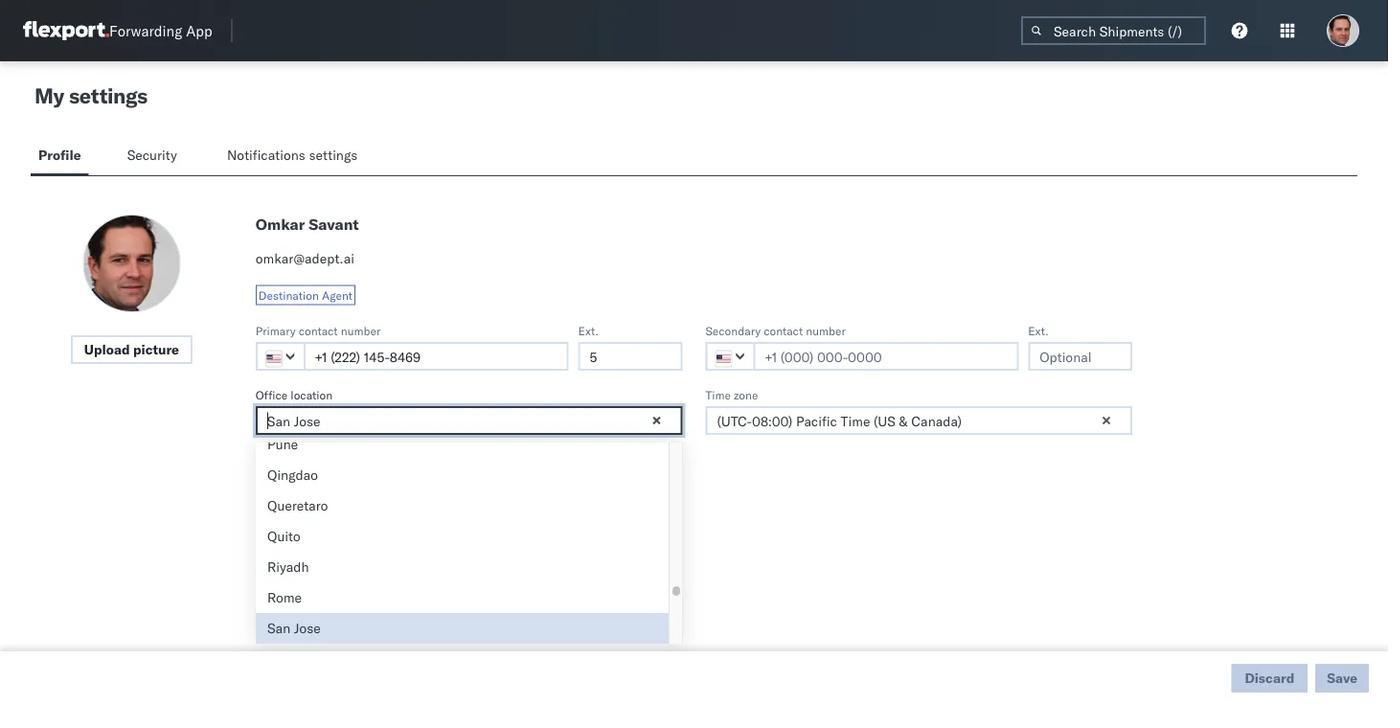 Task type: vqa. For each thing, say whether or not it's contained in the screenshot.
Cancel Button
no



Task type: describe. For each thing, give the bounding box(es) containing it.
jose
[[294, 620, 321, 637]]

number for secondary contact number
[[806, 323, 846, 338]]

riyadh
[[267, 559, 309, 576]]

united states text field for secondary
[[706, 342, 756, 371]]

(UTC-08:00) Pacific Time (US & Canada) text field
[[706, 406, 1133, 435]]

forwarding app link
[[23, 21, 212, 40]]

messages.
[[516, 569, 571, 584]]

destination agent
[[259, 288, 353, 302]]

job title
[[256, 452, 297, 466]]

notifications settings button
[[219, 138, 374, 175]]

settings for notifications settings
[[309, 147, 358, 163]]

security
[[127, 147, 177, 163]]

contact for primary
[[299, 323, 338, 338]]

will
[[314, 569, 331, 584]]

savant
[[309, 215, 359, 234]]

time zone
[[706, 388, 759, 402]]

quito
[[267, 528, 301, 545]]

notifications
[[227, 147, 306, 163]]

be
[[334, 569, 347, 584]]

primary contact number
[[256, 323, 381, 338]]

pune
[[267, 436, 298, 453]]

agent
[[322, 288, 353, 302]]

destination
[[259, 288, 319, 302]]

qingdao
[[267, 467, 318, 484]]

to
[[413, 569, 423, 584]]

forwarding app
[[109, 22, 212, 40]]

location
[[291, 388, 333, 402]]

Optional telephone field
[[579, 342, 683, 371]]

Optional telephone field
[[1029, 342, 1133, 371]]

San Jose text field
[[256, 406, 683, 435]]

picture
[[133, 341, 179, 358]]

out
[[256, 545, 278, 562]]

app
[[186, 22, 212, 40]]

next
[[387, 569, 410, 584]]

+1 (000) 000-0000 telephone field
[[754, 342, 1019, 371]]

status
[[256, 516, 289, 531]]

job
[[256, 452, 273, 466]]

office inside out of office the status will be shown next to your name in the messages.
[[297, 545, 335, 562]]

status
[[278, 569, 311, 584]]

my
[[35, 82, 64, 109]]

san jose
[[267, 620, 321, 637]]

of
[[282, 545, 294, 562]]



Task type: locate. For each thing, give the bounding box(es) containing it.
rome
[[267, 589, 302, 606]]

number
[[341, 323, 381, 338], [806, 323, 846, 338]]

ext.
[[579, 323, 599, 338], [1029, 323, 1049, 338]]

office
[[256, 388, 288, 402], [297, 545, 335, 562]]

notifications settings
[[227, 147, 358, 163]]

number down agent
[[341, 323, 381, 338]]

1 horizontal spatial united states text field
[[706, 342, 756, 371]]

0 vertical spatial office
[[256, 388, 288, 402]]

0 horizontal spatial ext.
[[579, 323, 599, 338]]

number up +1 (000) 000-0000 telephone field at the right
[[806, 323, 846, 338]]

shown
[[350, 569, 384, 584]]

primary
[[256, 323, 296, 338]]

contact for secondary
[[764, 323, 803, 338]]

1 horizontal spatial number
[[806, 323, 846, 338]]

your
[[426, 569, 449, 584]]

settings
[[69, 82, 147, 109], [309, 147, 358, 163]]

secondary
[[706, 323, 761, 338]]

the
[[256, 569, 275, 584]]

1 vertical spatial settings
[[309, 147, 358, 163]]

settings inside button
[[309, 147, 358, 163]]

name
[[452, 569, 480, 584]]

0 horizontal spatial number
[[341, 323, 381, 338]]

office up will
[[297, 545, 335, 562]]

contact
[[299, 323, 338, 338], [764, 323, 803, 338]]

2 united states text field from the left
[[706, 342, 756, 371]]

Search Shipments (/) text field
[[1022, 16, 1207, 45]]

the
[[496, 569, 513, 584]]

1 number from the left
[[341, 323, 381, 338]]

in
[[483, 569, 493, 584]]

Job title text field
[[256, 471, 683, 499]]

settings right notifications
[[309, 147, 358, 163]]

flexport. image
[[23, 21, 109, 40]]

1 horizontal spatial office
[[297, 545, 335, 562]]

2 ext. from the left
[[1029, 323, 1049, 338]]

0 horizontal spatial contact
[[299, 323, 338, 338]]

contact down destination agent
[[299, 323, 338, 338]]

0 horizontal spatial office
[[256, 388, 288, 402]]

+1 (000) 000-0000 telephone field
[[304, 342, 569, 371]]

1 contact from the left
[[299, 323, 338, 338]]

United States text field
[[256, 342, 306, 371], [706, 342, 756, 371]]

profile button
[[31, 138, 89, 175]]

0 horizontal spatial settings
[[69, 82, 147, 109]]

contact right secondary
[[764, 323, 803, 338]]

1 horizontal spatial settings
[[309, 147, 358, 163]]

1 ext. from the left
[[579, 323, 599, 338]]

forwarding
[[109, 22, 182, 40]]

2 number from the left
[[806, 323, 846, 338]]

office location
[[256, 388, 333, 402]]

san
[[267, 620, 291, 637]]

ext. up optional phone field
[[579, 323, 599, 338]]

number for primary contact number
[[341, 323, 381, 338]]

united states text field down secondary
[[706, 342, 756, 371]]

office left location
[[256, 388, 288, 402]]

secondary contact number
[[706, 323, 846, 338]]

out of office the status will be shown next to your name in the messages.
[[256, 545, 571, 584]]

upload
[[84, 341, 130, 358]]

time
[[706, 388, 731, 402]]

omkar@adept.ai
[[256, 250, 355, 267]]

settings right my
[[69, 82, 147, 109]]

my settings
[[35, 82, 147, 109]]

profile
[[38, 147, 81, 163]]

united states text field for primary
[[256, 342, 306, 371]]

ext. up optional telephone field on the right of the page
[[1029, 323, 1049, 338]]

ext. for primary contact number
[[579, 323, 599, 338]]

omkar
[[256, 215, 305, 234]]

1 horizontal spatial ext.
[[1029, 323, 1049, 338]]

omkar savant
[[256, 215, 359, 234]]

united states text field down primary
[[256, 342, 306, 371]]

2 contact from the left
[[764, 323, 803, 338]]

security button
[[119, 138, 189, 175]]

1 vertical spatial office
[[297, 545, 335, 562]]

0 horizontal spatial united states text field
[[256, 342, 306, 371]]

queretaro
[[267, 497, 328, 514]]

upload picture
[[84, 341, 179, 358]]

title
[[276, 452, 297, 466]]

1 united states text field from the left
[[256, 342, 306, 371]]

1 horizontal spatial contact
[[764, 323, 803, 338]]

settings for my settings
[[69, 82, 147, 109]]

upload picture button
[[71, 335, 193, 364]]

ext. for secondary contact number
[[1029, 323, 1049, 338]]

zone
[[734, 388, 759, 402]]

0 vertical spatial settings
[[69, 82, 147, 109]]



